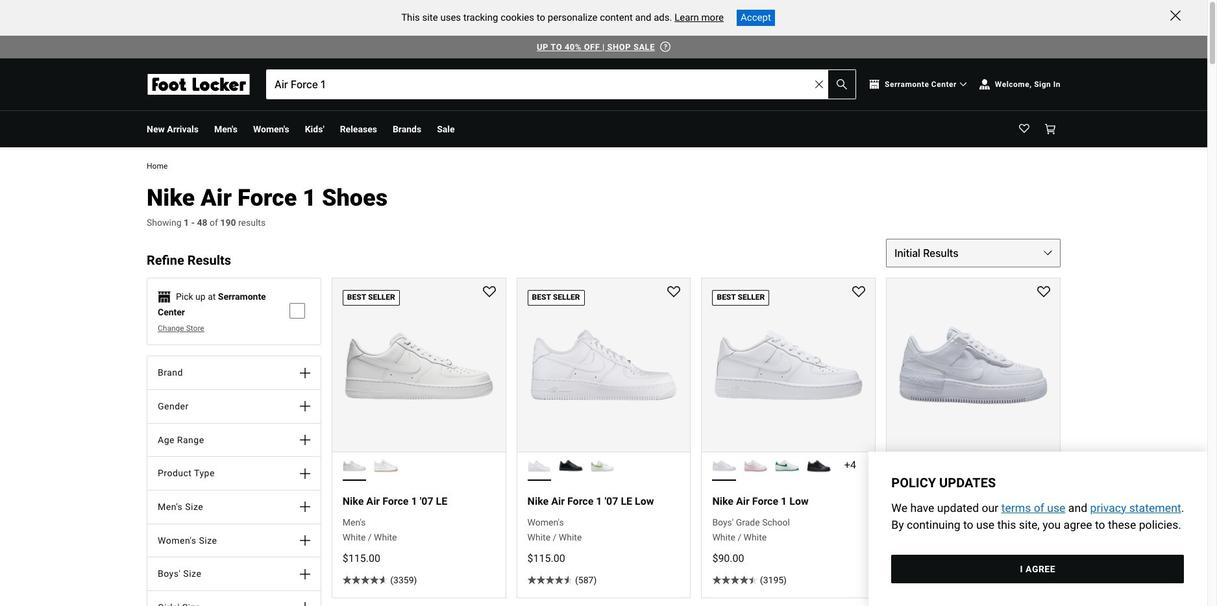 Task type: locate. For each thing, give the bounding box(es) containing it.
nike air force 1 '07 le low - women's black/black image
[[559, 454, 583, 478]]

close image
[[1171, 10, 1181, 21]]

search filters element
[[147, 239, 321, 607]]

manage favorites - nike air force 1 '07 le - men's image
[[483, 287, 496, 300]]

None search field
[[266, 69, 857, 99]]

manage favorites - nike air force 1 '07 le low - women's image
[[668, 287, 681, 300]]

nike air force 1 low - boys' grade school white/white image
[[713, 454, 736, 478]]

toolbar
[[147, 111, 787, 147]]

nike air force 1 '07 le - men's white/white image
[[343, 454, 367, 478]]

manage favorites - nike air force 1 low - boys' grade school image
[[853, 287, 866, 300]]

manage favorites - nike air force 1 shadow - women's image
[[1038, 287, 1051, 300]]

clear search field text image
[[816, 81, 824, 88]]

privacy banner region
[[869, 452, 1208, 607]]

nike air force 1 low - boys' grade school white/malachite image
[[776, 454, 799, 478]]

cart: 0 items image
[[1046, 124, 1056, 134]]

nike air force 1 low - boys' grade school pink foam/white/elemental pink image
[[744, 454, 768, 478]]

nike air force 1 '07 le low - women's white/white image
[[528, 454, 551, 478]]



Task type: vqa. For each thing, say whether or not it's contained in the screenshot.
TELEPHONE *
no



Task type: describe. For each thing, give the bounding box(es) containing it.
Search search field
[[267, 70, 856, 99]]

nike air force 1 '07 le - men's white/white/brown image
[[374, 454, 398, 478]]

nike air force 1 low - boys' grade school black/black image
[[807, 454, 831, 478]]

my favorites image
[[1020, 124, 1030, 134]]

search results region
[[321, 239, 1061, 607]]

more information about up to 40% off | shop sale promotion image
[[660, 41, 671, 52]]

nike air force 1 '07 le low - women's action green/white image
[[591, 454, 615, 478]]

cookie banner region
[[0, 0, 1208, 35]]

primary element
[[136, 111, 1072, 147]]

foot locker logo links to the home page image
[[147, 74, 251, 95]]

search submit image
[[837, 79, 848, 90]]



